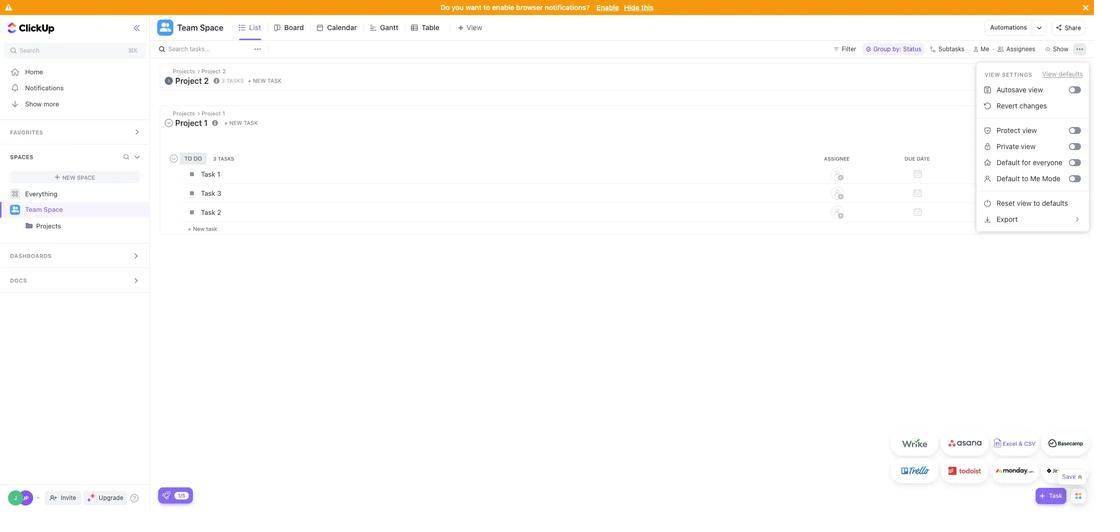 Task type: vqa. For each thing, say whether or not it's contained in the screenshot.
+ within the 3 tasks + new task
yes



Task type: describe. For each thing, give the bounding box(es) containing it.
table
[[422, 23, 440, 32]]

autosave view
[[997, 85, 1044, 94]]

space for team space button
[[200, 23, 224, 32]]

excel & csv
[[1004, 441, 1036, 448]]

+ inside the 3 tasks + new task
[[248, 78, 252, 84]]

‎task 1 link
[[199, 166, 795, 183]]

docs
[[10, 278, 27, 284]]

new space
[[62, 174, 95, 181]]

excel & csv link
[[992, 431, 1040, 456]]

board link
[[284, 15, 308, 40]]

0 horizontal spatial to
[[484, 3, 491, 12]]

list
[[249, 23, 261, 32]]

tasks...
[[190, 45, 210, 53]]

task 3
[[201, 189, 222, 197]]

1
[[217, 170, 220, 178]]

show
[[25, 100, 42, 108]]

0 vertical spatial hide
[[625, 3, 640, 12]]

2
[[217, 208, 221, 216]]

list link
[[249, 15, 265, 40]]

to inside button
[[1034, 199, 1041, 208]]

you
[[452, 3, 464, 12]]

new right list info image
[[229, 120, 242, 126]]

notifications
[[25, 84, 64, 92]]

1 vertical spatial task
[[244, 120, 258, 126]]

export button
[[981, 212, 1086, 228]]

‎task 2
[[201, 208, 221, 216]]

show more
[[25, 100, 59, 108]]

⌘k
[[128, 47, 138, 54]]

save
[[1063, 474, 1077, 481]]

list info image
[[213, 78, 219, 84]]

revert
[[997, 102, 1018, 110]]

search for search
[[20, 47, 39, 54]]

task 3 link
[[199, 185, 795, 202]]

home link
[[0, 64, 150, 80]]

dashboards
[[10, 253, 52, 259]]

view for view defaults
[[1043, 70, 1058, 78]]

1 horizontal spatial space
[[77, 174, 95, 181]]

do you want to enable browser notifications? enable hide this
[[441, 3, 654, 12]]

browser
[[517, 3, 543, 12]]

sidebar navigation
[[0, 15, 150, 512]]

default to me mode button
[[981, 171, 1070, 187]]

notifications link
[[0, 80, 150, 96]]

hide closed button for list info image
[[1027, 111, 1077, 121]]

autosave view button
[[981, 82, 1070, 98]]

hide closed for hide closed button corresponding to list info icon
[[1038, 71, 1074, 77]]

&
[[1019, 441, 1023, 448]]

calendar link
[[327, 15, 361, 40]]

user group image
[[11, 207, 19, 213]]

view settings
[[985, 71, 1033, 78]]

share
[[1066, 24, 1082, 31]]

this
[[642, 3, 654, 12]]

hide for hide closed button related to list info image
[[1038, 113, 1051, 119]]

do
[[441, 3, 450, 12]]

3 inside the 3 tasks + new task
[[221, 77, 225, 84]]

3 tasks + new task
[[221, 77, 282, 84]]

1 horizontal spatial + new task
[[224, 120, 258, 126]]

upgrade link
[[83, 492, 127, 506]]

tasks
[[227, 77, 244, 84]]

team space link
[[25, 202, 141, 218]]

1 horizontal spatial +
[[224, 120, 228, 126]]

view defaults button
[[1043, 70, 1084, 78]]

assignees button
[[994, 43, 1041, 55]]

revert changes
[[997, 102, 1048, 110]]

table link
[[422, 15, 444, 40]]

Search tasks... text field
[[168, 42, 252, 56]]

‎task for ‎task 2
[[201, 208, 215, 216]]

want
[[466, 3, 482, 12]]

automations
[[991, 24, 1028, 31]]

hide closed button for list info icon
[[1027, 69, 1077, 79]]

gantt link
[[380, 15, 403, 40]]

excel
[[1004, 441, 1018, 448]]

hide closed for hide closed button related to list info image
[[1038, 113, 1074, 119]]

me button
[[970, 43, 994, 55]]

‎task for ‎task 1
[[201, 170, 215, 178]]

closed for list info icon
[[1052, 71, 1074, 77]]

favorites button
[[0, 120, 150, 144]]

onboarding checklist button image
[[162, 492, 170, 500]]

space for team space link
[[44, 206, 63, 214]]



Task type: locate. For each thing, give the bounding box(es) containing it.
task down save
[[1050, 493, 1063, 500]]

to right want at the top left of page
[[484, 3, 491, 12]]

settings
[[1003, 71, 1033, 78]]

1 vertical spatial hide closed button
[[1027, 111, 1077, 121]]

0 horizontal spatial + new task
[[188, 225, 217, 232]]

3 up 2
[[217, 189, 222, 197]]

search for search tasks...
[[168, 45, 188, 53]]

0 vertical spatial view
[[1029, 85, 1044, 94]]

defaults inside button
[[1043, 199, 1069, 208]]

0 vertical spatial hide closed
[[1038, 71, 1074, 77]]

1 horizontal spatial team
[[177, 23, 198, 32]]

1 horizontal spatial task
[[1050, 493, 1063, 500]]

1 horizontal spatial view
[[1043, 70, 1058, 78]]

view right reset
[[1018, 199, 1032, 208]]

2 vertical spatial space
[[44, 206, 63, 214]]

+
[[248, 78, 252, 84], [224, 120, 228, 126], [188, 225, 192, 232]]

search left tasks...
[[168, 45, 188, 53]]

hide closed button up 'autosave view' button
[[1027, 69, 1077, 79]]

0 horizontal spatial task
[[201, 189, 215, 197]]

view up autosave
[[985, 71, 1001, 78]]

me inside button
[[981, 45, 990, 53]]

export button
[[981, 212, 1086, 228]]

closed for list info image
[[1052, 113, 1074, 119]]

3
[[221, 77, 225, 84], [217, 189, 222, 197]]

1 horizontal spatial to
[[1023, 174, 1029, 183]]

assignees
[[1007, 45, 1036, 53]]

new right tasks
[[253, 78, 266, 84]]

board
[[284, 23, 304, 32]]

+ new task
[[224, 120, 258, 126], [188, 225, 217, 232]]

1 vertical spatial space
[[77, 174, 95, 181]]

hide closed up 'autosave view' button
[[1038, 71, 1074, 77]]

invite
[[61, 495, 76, 502]]

everything
[[25, 190, 58, 198]]

‎task 1
[[201, 170, 220, 178]]

2 closed from the top
[[1052, 113, 1074, 119]]

view up 'changes'
[[1029, 85, 1044, 94]]

calendar
[[327, 23, 357, 32]]

2 horizontal spatial space
[[200, 23, 224, 32]]

upgrade
[[99, 495, 123, 502]]

space up the search tasks... text field
[[200, 23, 224, 32]]

‎task 2 link
[[199, 204, 795, 221]]

to inside button
[[1023, 174, 1029, 183]]

reset view to defaults button
[[981, 196, 1086, 212]]

csv
[[1025, 441, 1036, 448]]

0 vertical spatial ‎task
[[201, 170, 215, 178]]

2 hide closed from the top
[[1038, 113, 1074, 119]]

space up the projects
[[44, 206, 63, 214]]

team space
[[177, 23, 224, 32], [25, 206, 63, 214]]

more
[[44, 100, 59, 108]]

2 horizontal spatial +
[[248, 78, 252, 84]]

team for team space button
[[177, 23, 198, 32]]

search up home on the top left of the page
[[20, 47, 39, 54]]

new down ‎task 2
[[193, 225, 205, 232]]

team space for team space link
[[25, 206, 63, 214]]

2 vertical spatial +
[[188, 225, 192, 232]]

0 vertical spatial to
[[484, 3, 491, 12]]

0 vertical spatial + new task
[[224, 120, 258, 126]]

default to me mode
[[997, 174, 1061, 183]]

hide left this at the right top of page
[[625, 3, 640, 12]]

+ new task down ‎task 2
[[188, 225, 217, 232]]

closed
[[1052, 71, 1074, 77], [1052, 113, 1074, 119]]

space
[[200, 23, 224, 32], [77, 174, 95, 181], [44, 206, 63, 214]]

0 vertical spatial 3
[[221, 77, 225, 84]]

2 horizontal spatial to
[[1034, 199, 1041, 208]]

team space for team space button
[[177, 23, 224, 32]]

default
[[997, 174, 1021, 183]]

new inside sidebar navigation
[[62, 174, 75, 181]]

notifications?
[[545, 3, 590, 12]]

2 projects link from the left
[[36, 218, 141, 234]]

space inside team space button
[[200, 23, 224, 32]]

to
[[484, 3, 491, 12], [1023, 174, 1029, 183], [1034, 199, 1041, 208]]

0 vertical spatial task
[[268, 78, 282, 84]]

defaults down share
[[1059, 70, 1084, 78]]

1 vertical spatial view
[[1018, 199, 1032, 208]]

1 closed from the top
[[1052, 71, 1074, 77]]

1 vertical spatial team space
[[25, 206, 63, 214]]

2 ‎task from the top
[[201, 208, 215, 216]]

team down everything
[[25, 206, 42, 214]]

me left assignees button
[[981, 45, 990, 53]]

everything link
[[0, 186, 150, 202]]

1 vertical spatial closed
[[1052, 113, 1074, 119]]

to up export button
[[1034, 199, 1041, 208]]

team
[[177, 23, 198, 32], [25, 206, 42, 214]]

mode
[[1043, 174, 1061, 183]]

task inside the 3 tasks + new task
[[268, 78, 282, 84]]

1 vertical spatial task
[[1050, 493, 1063, 500]]

2 vertical spatial task
[[206, 225, 217, 232]]

autosave
[[997, 85, 1027, 94]]

changes
[[1020, 102, 1048, 110]]

0 vertical spatial team space
[[177, 23, 224, 32]]

hide for hide closed button corresponding to list info icon
[[1038, 71, 1051, 77]]

0 horizontal spatial me
[[981, 45, 990, 53]]

view defaults
[[1043, 70, 1084, 78]]

1 horizontal spatial search
[[168, 45, 188, 53]]

export
[[997, 215, 1019, 224]]

team up the search tasks...
[[177, 23, 198, 32]]

0 horizontal spatial view
[[985, 71, 1001, 78]]

0 horizontal spatial search
[[20, 47, 39, 54]]

1 horizontal spatial task
[[244, 120, 258, 126]]

3 right list info icon
[[221, 77, 225, 84]]

task right list info image
[[244, 120, 258, 126]]

0 horizontal spatial space
[[44, 206, 63, 214]]

list info image
[[212, 120, 218, 126]]

me inside button
[[1031, 174, 1041, 183]]

+ new task right list info image
[[224, 120, 258, 126]]

enable
[[492, 3, 515, 12]]

hide closed button down 'changes'
[[1027, 111, 1077, 121]]

hide
[[625, 3, 640, 12], [1038, 71, 1051, 77], [1038, 113, 1051, 119]]

0 horizontal spatial team
[[25, 206, 42, 214]]

revert changes button
[[981, 98, 1086, 114]]

2 vertical spatial to
[[1034, 199, 1041, 208]]

new inside the 3 tasks + new task
[[253, 78, 266, 84]]

2 hide closed button from the top
[[1027, 111, 1077, 121]]

closed up 'autosave view' button
[[1052, 71, 1074, 77]]

view
[[1029, 85, 1044, 94], [1018, 199, 1032, 208]]

team space button
[[173, 17, 224, 39]]

new
[[253, 78, 266, 84], [229, 120, 242, 126], [62, 174, 75, 181], [193, 225, 205, 232]]

hide down 'changes'
[[1038, 113, 1051, 119]]

search
[[168, 45, 188, 53], [20, 47, 39, 54]]

1 vertical spatial to
[[1023, 174, 1029, 183]]

new up everything 'link'
[[62, 174, 75, 181]]

view for view settings
[[985, 71, 1001, 78]]

home
[[25, 68, 43, 76]]

team inside sidebar navigation
[[25, 206, 42, 214]]

1 vertical spatial hide
[[1038, 71, 1051, 77]]

1 vertical spatial me
[[1031, 174, 1041, 183]]

1 vertical spatial hide closed
[[1038, 113, 1074, 119]]

space up everything 'link'
[[77, 174, 95, 181]]

‎task left 2
[[201, 208, 215, 216]]

0 horizontal spatial task
[[206, 225, 217, 232]]

defaults
[[1059, 70, 1084, 78], [1043, 199, 1069, 208]]

0 vertical spatial task
[[201, 189, 215, 197]]

0 vertical spatial team
[[177, 23, 198, 32]]

team space up tasks...
[[177, 23, 224, 32]]

‎task left 1
[[201, 170, 215, 178]]

me left the mode
[[1031, 174, 1041, 183]]

1 vertical spatial 3
[[217, 189, 222, 197]]

team space down everything
[[25, 206, 63, 214]]

view
[[1043, 70, 1058, 78], [985, 71, 1001, 78]]

0 vertical spatial closed
[[1052, 71, 1074, 77]]

space inside team space link
[[44, 206, 63, 214]]

projects
[[36, 222, 61, 230]]

gantt
[[380, 23, 399, 32]]

reset
[[997, 199, 1016, 208]]

favorites
[[10, 129, 43, 136]]

1 vertical spatial ‎task
[[201, 208, 215, 216]]

reset view to defaults
[[997, 199, 1069, 208]]

1 hide closed from the top
[[1038, 71, 1074, 77]]

to right default
[[1023, 174, 1029, 183]]

2 horizontal spatial task
[[268, 78, 282, 84]]

0 vertical spatial defaults
[[1059, 70, 1084, 78]]

automations button
[[986, 20, 1033, 35]]

onboarding checklist button element
[[162, 492, 170, 500]]

1 ‎task from the top
[[201, 170, 215, 178]]

1 horizontal spatial me
[[1031, 174, 1041, 183]]

0 vertical spatial me
[[981, 45, 990, 53]]

0 horizontal spatial team space
[[25, 206, 63, 214]]

team inside button
[[177, 23, 198, 32]]

task down ‎task 2
[[206, 225, 217, 232]]

search inside sidebar navigation
[[20, 47, 39, 54]]

view up 'autosave view' button
[[1043, 70, 1058, 78]]

search tasks...
[[168, 45, 210, 53]]

1 vertical spatial +
[[224, 120, 228, 126]]

1 vertical spatial defaults
[[1043, 199, 1069, 208]]

team space inside sidebar navigation
[[25, 206, 63, 214]]

0 vertical spatial hide closed button
[[1027, 69, 1077, 79]]

0 horizontal spatial +
[[188, 225, 192, 232]]

team for team space link
[[25, 206, 42, 214]]

1 projects link from the left
[[1, 218, 141, 234]]

task down ‎task 1
[[201, 189, 215, 197]]

0 vertical spatial +
[[248, 78, 252, 84]]

closed down 'view defaults' at the top of the page
[[1052, 113, 1074, 119]]

hide up 'autosave view' button
[[1038, 71, 1051, 77]]

1 vertical spatial team
[[25, 206, 42, 214]]

task
[[268, 78, 282, 84], [244, 120, 258, 126], [206, 225, 217, 232]]

task for task 3
[[201, 189, 215, 197]]

view for autosave
[[1029, 85, 1044, 94]]

me
[[981, 45, 990, 53], [1031, 174, 1041, 183]]

team space inside button
[[177, 23, 224, 32]]

1 hide closed button from the top
[[1027, 69, 1077, 79]]

task
[[201, 189, 215, 197], [1050, 493, 1063, 500]]

view for reset
[[1018, 199, 1032, 208]]

1/5
[[178, 493, 186, 499]]

task right tasks
[[268, 78, 282, 84]]

0 vertical spatial space
[[200, 23, 224, 32]]

1 vertical spatial + new task
[[188, 225, 217, 232]]

enable
[[597, 3, 620, 12]]

2 vertical spatial hide
[[1038, 113, 1051, 119]]

share button
[[1053, 20, 1086, 36]]

task for task
[[1050, 493, 1063, 500]]

defaults down the mode
[[1043, 199, 1069, 208]]

1 horizontal spatial team space
[[177, 23, 224, 32]]

hide closed button
[[1027, 69, 1077, 79], [1027, 111, 1077, 121]]

hide closed down 'changes'
[[1038, 113, 1074, 119]]



